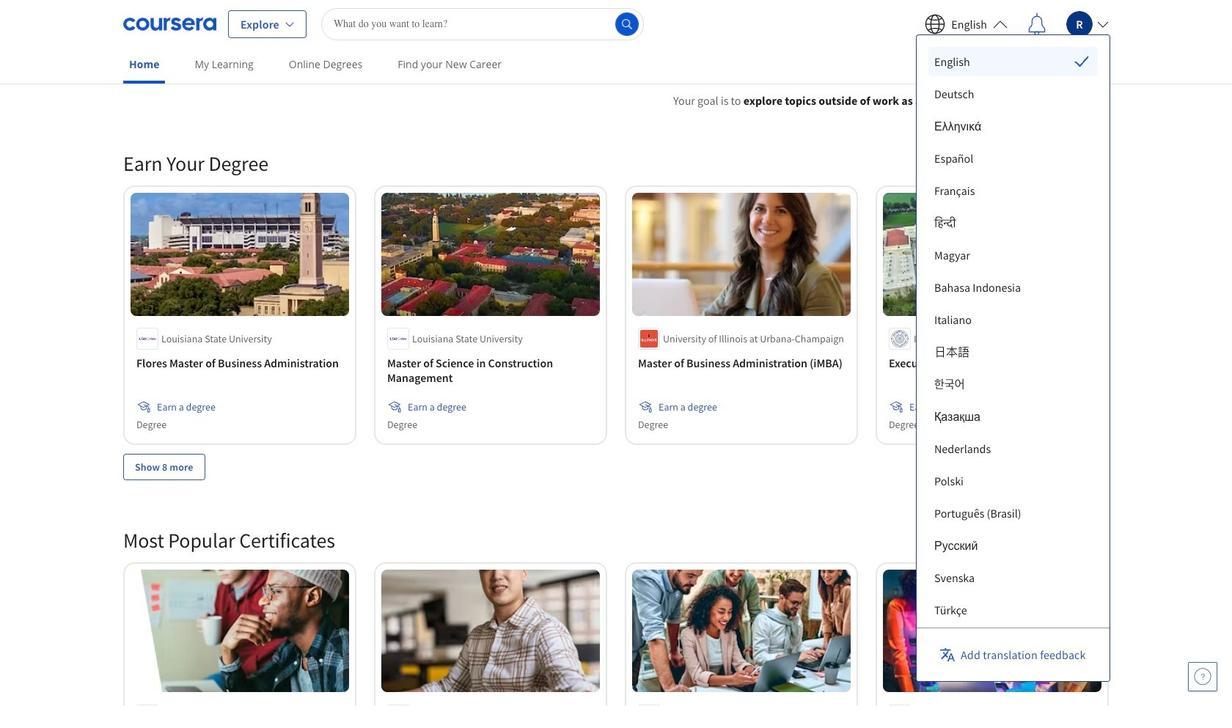 Task type: vqa. For each thing, say whether or not it's contained in the screenshot.
menu
yes



Task type: locate. For each thing, give the bounding box(es) containing it.
coursera image
[[123, 12, 216, 36]]

help center image
[[1194, 668, 1212, 686]]

menu
[[928, 47, 1098, 706]]

main content
[[0, 74, 1232, 706]]

radio item
[[928, 47, 1098, 76]]

None search field
[[321, 8, 644, 40]]



Task type: describe. For each thing, give the bounding box(es) containing it.
earn your degree collection element
[[114, 127, 1118, 504]]

most popular certificates collection element
[[114, 504, 1118, 706]]



